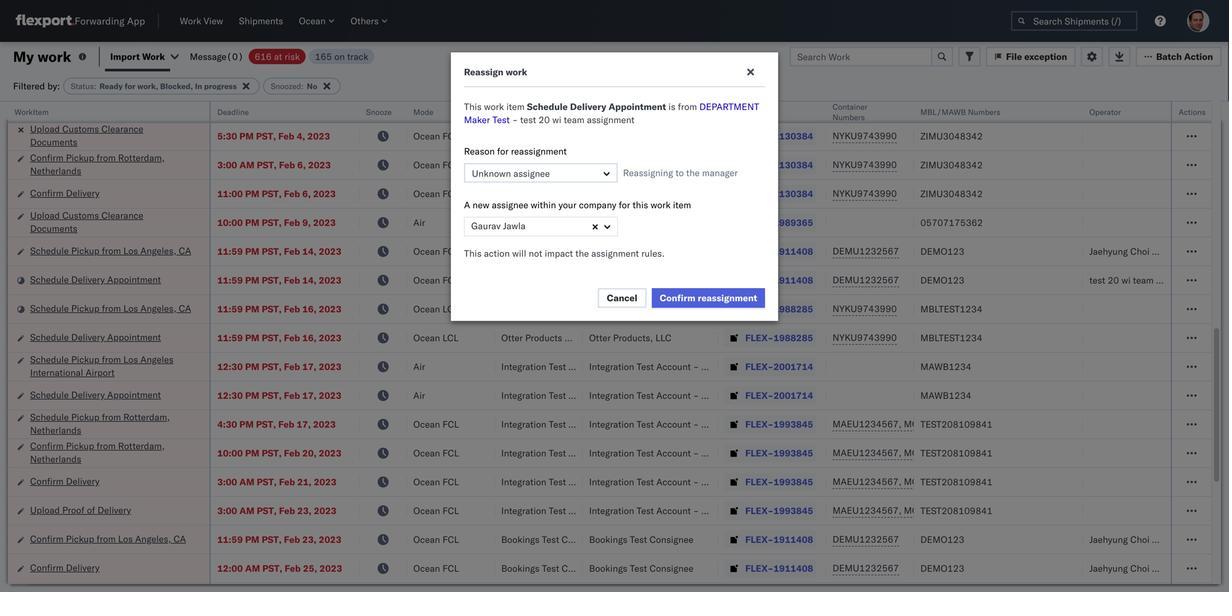 Task type: locate. For each thing, give the bounding box(es) containing it.
the right the impact
[[576, 248, 589, 259]]

4 karl from the top
[[702, 419, 719, 430]]

from down upload proof of delivery button
[[97, 533, 116, 545]]

1 vertical spatial work
[[142, 51, 165, 62]]

1 vertical spatial 2130384
[[774, 159, 814, 171]]

mbl/mawb
[[921, 107, 967, 117]]

confirm delivery link down 'confirm pickup from los angeles, ca' button
[[30, 561, 100, 574]]

4 demu1232567 from the top
[[833, 562, 900, 574]]

2 vertical spatial for
[[619, 199, 631, 211]]

gaurav jawla
[[472, 220, 526, 232]]

confirm delivery link up proof
[[30, 475, 100, 488]]

: left no
[[301, 81, 304, 91]]

0 vertical spatial ca
[[179, 245, 191, 256]]

1 vertical spatial 17,
[[303, 390, 317, 401]]

schedule for schedule delivery appointment button associated with 11:59 pm pst, feb 16, 2023
[[30, 331, 69, 343]]

0 vertical spatial 16,
[[303, 303, 317, 315]]

schedule pickup from los angeles, ca up schedule pickup from los angeles international airport link
[[30, 303, 191, 314]]

16, for schedule delivery appointment
[[303, 332, 317, 344]]

2 customs from the top
[[62, 210, 99, 221]]

otter products, llc down the cancel button
[[590, 332, 672, 344]]

2 vertical spatial 3:00
[[217, 505, 237, 516]]

3 netherlands from the top
[[30, 453, 81, 465]]

0 vertical spatial zimu3048342
[[921, 130, 983, 142]]

0 horizontal spatial item
[[507, 101, 525, 112]]

resize handle column header for consignee button
[[703, 102, 718, 592]]

15 flex- from the top
[[746, 505, 774, 516]]

schedule delivery appointment link
[[30, 273, 161, 286], [30, 331, 161, 344], [30, 388, 161, 401]]

angeles, inside "confirm pickup from los angeles, ca" link
[[135, 533, 171, 545]]

2001714
[[774, 361, 814, 372], [774, 390, 814, 401]]

1 vertical spatial flex-1988285
[[746, 332, 814, 344]]

3:00 down 3:00 am pst, feb 21, 2023 in the bottom of the page
[[217, 505, 237, 516]]

reassigning to the manager
[[623, 167, 738, 178]]

14,
[[303, 246, 317, 257], [303, 274, 317, 286]]

documents for second upload customs clearance documents link from the bottom of the page
[[30, 136, 77, 148]]

bookings
[[502, 246, 540, 257], [590, 246, 628, 257], [502, 534, 540, 545], [590, 534, 628, 545], [502, 563, 540, 574], [590, 563, 628, 574]]

1 vertical spatial 11:59 pm pst, feb 14, 2023
[[217, 274, 342, 286]]

customs
[[62, 123, 99, 135], [62, 210, 99, 221]]

1 maeu1234567, mofu0618318 from the top
[[833, 418, 971, 430]]

appointment down upload customs clearance documents button
[[107, 274, 161, 285]]

2 flex-1988285 from the top
[[746, 332, 814, 344]]

1 vertical spatial for
[[497, 145, 509, 157]]

schedule delivery appointment up schedule pickup from los angeles international airport
[[30, 331, 161, 343]]

netherlands down international
[[30, 424, 81, 436]]

pickup for schedule pickup from los angeles, ca button associated with 11:59 pm pst, feb 16, 2023
[[71, 303, 100, 314]]

5:30 down the deadline
[[217, 130, 237, 142]]

schedule delivery appointment down upload customs clearance documents button
[[30, 274, 161, 285]]

5 integration test account - karl lagerfeld from the top
[[590, 447, 760, 459]]

2 vertical spatial upload
[[30, 504, 60, 516]]

1 schedule delivery appointment from the top
[[30, 274, 161, 285]]

pickup up schedule pickup from los angeles international airport
[[71, 303, 100, 314]]

confirm pickup from rotterdam, netherlands link down schedule pickup from rotterdam, netherlands button
[[30, 439, 193, 466]]

maeu9408431
[[921, 102, 987, 113]]

0 vertical spatial flex-2001714
[[746, 361, 814, 372]]

0 vertical spatial air
[[414, 217, 426, 228]]

from for the confirm pickup from rotterdam, netherlands link for 10:00
[[97, 440, 116, 452]]

products, for schedule pickup from los angeles, ca
[[614, 303, 654, 315]]

for left work,
[[125, 81, 135, 91]]

6,
[[298, 159, 306, 171], [303, 188, 311, 199]]

confirm pickup from rotterdam, netherlands link down workitem button
[[30, 151, 193, 177]]

1 vertical spatial upload customs clearance documents
[[30, 210, 143, 234]]

23, up 25,
[[303, 534, 317, 545]]

integration test account - karl lagerfeld for 11:00 pm pst, feb 6, 2023
[[590, 188, 760, 199]]

los inside schedule pickup from los angeles international airport
[[123, 354, 138, 365]]

4:30
[[217, 419, 237, 430]]

numbers right mbl/mawb
[[969, 107, 1001, 117]]

upload for first upload customs clearance documents link from the bottom of the page
[[30, 210, 60, 221]]

schedule delivery appointment down the airport
[[30, 389, 161, 400]]

maeu1234567, for 3:00 am pst, feb 21, 2023
[[833, 476, 902, 487]]

0 vertical spatial 17,
[[303, 361, 317, 372]]

25,
[[303, 563, 317, 574]]

2 vertical spatial schedule delivery appointment button
[[30, 388, 161, 403]]

1 vertical spatial customs
[[62, 210, 99, 221]]

9,
[[303, 217, 311, 228]]

llc right the cancel button
[[656, 303, 672, 315]]

flex-1989365 button
[[725, 214, 816, 232], [725, 214, 816, 232]]

confirm delivery button up upload customs clearance documents button
[[30, 187, 100, 201]]

0 vertical spatial mawb1234
[[921, 361, 972, 372]]

1 vertical spatial 5:30
[[217, 130, 237, 142]]

1 vertical spatial 11:59 pm pst, feb 16, 2023
[[217, 332, 342, 344]]

7 resize handle column header from the left
[[811, 102, 827, 592]]

confirm pickup from rotterdam, netherlands button for 3:00 am pst, feb 6, 2023
[[30, 151, 193, 179]]

4,
[[297, 130, 305, 142]]

0 horizontal spatial for
[[125, 81, 135, 91]]

1 10:00 from the top
[[217, 217, 243, 228]]

schedule delivery appointment link up schedule pickup from los angeles international airport
[[30, 331, 161, 344]]

0 vertical spatial assignment
[[587, 114, 635, 125]]

rotterdam, inside schedule pickup from rotterdam, netherlands
[[123, 411, 170, 423]]

616
[[255, 51, 272, 62]]

1 vertical spatial schedule delivery appointment button
[[30, 331, 161, 345]]

1 horizontal spatial work
[[180, 15, 201, 27]]

feb
[[279, 102, 295, 113], [278, 130, 295, 142], [279, 159, 295, 171], [284, 188, 300, 199], [284, 217, 300, 228], [284, 246, 300, 257], [284, 274, 300, 286], [284, 303, 300, 315], [284, 332, 300, 344], [284, 361, 300, 372], [284, 390, 300, 401], [278, 419, 295, 430], [284, 447, 300, 459], [279, 476, 295, 488], [279, 505, 295, 516], [284, 534, 300, 545], [285, 563, 301, 574]]

from down the airport
[[102, 411, 121, 423]]

upload proof of delivery link
[[30, 504, 131, 517]]

schedule delivery appointment link down the airport
[[30, 388, 161, 401]]

schedule delivery appointment button up schedule pickup from los angeles international airport
[[30, 331, 161, 345]]

3:00 up 3:00 am pst, feb 23, 2023
[[217, 476, 237, 488]]

0 vertical spatial mbltest1234
[[921, 303, 983, 315]]

3 test208109841 from the top
[[921, 476, 993, 488]]

2 confirm delivery button from the top
[[30, 187, 100, 201]]

1 vertical spatial ocean lcl
[[414, 332, 459, 344]]

schedule for schedule pickup from los angeles international airport button
[[30, 354, 69, 365]]

3 flex-1993845 from the top
[[746, 476, 814, 488]]

0 vertical spatial schedule pickup from los angeles, ca button
[[30, 244, 191, 259]]

pickup inside schedule pickup from rotterdam, netherlands
[[71, 411, 100, 423]]

1 vertical spatial 1988285
[[774, 332, 814, 344]]

work view link
[[175, 12, 229, 29]]

2 1988285 from the top
[[774, 332, 814, 344]]

1 this from the top
[[464, 101, 482, 112]]

1 vertical spatial 2001714
[[774, 390, 814, 401]]

0 vertical spatial 14,
[[303, 246, 317, 257]]

work
[[37, 47, 71, 65], [506, 66, 528, 78], [484, 101, 504, 112], [651, 199, 671, 211]]

12:30
[[217, 361, 243, 372], [217, 390, 243, 401]]

gvcu5265864,
[[833, 101, 900, 113]]

confirm pickup from rotterdam, netherlands button
[[30, 151, 193, 179], [30, 439, 193, 467]]

3:00 up 11:00 at the left
[[217, 159, 237, 171]]

2 : from the left
[[301, 81, 304, 91]]

7 karl from the top
[[702, 505, 719, 516]]

1 vertical spatial lcl
[[443, 332, 459, 344]]

schedule for schedule delivery appointment button associated with 12:30 pm pst, feb 17, 2023
[[30, 389, 69, 400]]

delivery right name
[[570, 101, 607, 112]]

3 confirm delivery from the top
[[30, 475, 100, 487]]

0 vertical spatial lcl
[[443, 303, 459, 315]]

flex-2130384 up 'flex-1989365'
[[746, 188, 814, 199]]

4 integration from the top
[[590, 361, 635, 372]]

4 lagerfeld from the top
[[721, 419, 760, 430]]

from for the confirm pickup from rotterdam, netherlands link for 3:00
[[97, 152, 116, 163]]

from inside schedule pickup from los angeles international airport
[[102, 354, 121, 365]]

23, for 11:59 pm pst, feb 23, 2023
[[303, 534, 317, 545]]

2 schedule pickup from los angeles, ca link from the top
[[30, 302, 191, 315]]

flex-1988285 button
[[725, 300, 816, 318], [725, 300, 816, 318], [725, 329, 816, 347], [725, 329, 816, 347]]

0 horizontal spatial wi
[[553, 114, 562, 125]]

1 vertical spatial air
[[414, 361, 426, 372]]

616 at risk
[[255, 51, 300, 62]]

lagerfeld for 10:00 pm pst, feb 20, 2023
[[721, 447, 760, 459]]

los up schedule pickup from los angeles international airport link
[[123, 303, 138, 314]]

16,
[[303, 303, 317, 315], [303, 332, 317, 344]]

clearance
[[101, 123, 143, 135], [101, 210, 143, 221]]

6, up 9,
[[303, 188, 311, 199]]

demu1232567
[[833, 245, 900, 257], [833, 274, 900, 286], [833, 533, 900, 545], [833, 562, 900, 574]]

1 vertical spatial products,
[[614, 332, 654, 344]]

schedule inside schedule pickup from rotterdam, netherlands
[[30, 411, 69, 423]]

2 5:30 from the top
[[217, 130, 237, 142]]

pst,
[[257, 102, 277, 113], [256, 130, 276, 142], [257, 159, 277, 171], [262, 188, 282, 199], [262, 217, 282, 228], [262, 246, 282, 257], [262, 274, 282, 286], [262, 303, 282, 315], [262, 332, 282, 344], [262, 361, 282, 372], [262, 390, 282, 401], [256, 419, 276, 430], [262, 447, 282, 459], [257, 476, 277, 488], [257, 505, 277, 516], [262, 534, 282, 545], [263, 563, 283, 574]]

12:00
[[217, 563, 243, 574]]

0 vertical spatial ocean lcl
[[414, 303, 459, 315]]

3 schedule delivery appointment link from the top
[[30, 388, 161, 401]]

10:00 down 11:00 at the left
[[217, 217, 243, 228]]

los down upload customs clearance documents button
[[123, 245, 138, 256]]

2 vertical spatial ca
[[174, 533, 186, 545]]

karl for 3:00 am pst, feb 23, 2023
[[702, 505, 719, 516]]

am up 11:00 at the left
[[240, 159, 255, 171]]

work right this
[[651, 199, 671, 211]]

ocean
[[299, 15, 326, 27], [414, 102, 440, 113], [414, 130, 440, 142], [414, 159, 440, 171], [414, 188, 440, 199], [414, 246, 440, 257], [414, 274, 440, 286], [414, 303, 440, 315], [414, 332, 440, 344], [414, 419, 440, 430], [414, 447, 440, 459], [414, 476, 440, 488], [414, 505, 440, 516], [414, 534, 440, 545], [414, 563, 440, 574]]

2 lcl from the top
[[443, 332, 459, 344]]

0 vertical spatial 2001714
[[774, 361, 814, 372]]

item down reassign work
[[507, 101, 525, 112]]

maeu1234567, for 10:00 pm pst, feb 20, 2023
[[833, 447, 902, 458]]

pickup for 'confirm pickup from los angeles, ca' button
[[66, 533, 94, 545]]

flex-2130384 down "flex id" button
[[746, 159, 814, 171]]

17, for schedule pickup from rotterdam, netherlands
[[297, 419, 311, 430]]

1 mofu0618318 from the top
[[905, 418, 971, 430]]

this
[[633, 199, 649, 211]]

flex-2130384 down flex-2130387
[[746, 130, 814, 142]]

2 upload from the top
[[30, 210, 60, 221]]

2 schedule delivery appointment button from the top
[[30, 331, 161, 345]]

1 schedule pickup from los angeles, ca from the top
[[30, 245, 191, 256]]

confirm delivery up upload customs clearance documents button
[[30, 187, 100, 199]]

23, down 21,
[[298, 505, 312, 516]]

schedule pickup from los angeles, ca link up schedule pickup from los angeles international airport link
[[30, 302, 191, 315]]

1 horizontal spatial item
[[673, 199, 692, 211]]

1 upload from the top
[[30, 123, 60, 135]]

1 11:59 from the top
[[217, 246, 243, 257]]

schedule pickup from los angeles, ca link down upload customs clearance documents button
[[30, 244, 191, 257]]

appointment up angeles on the bottom left of page
[[107, 331, 161, 343]]

schedule delivery appointment button down the airport
[[30, 388, 161, 403]]

otter
[[502, 303, 523, 315], [590, 303, 611, 315], [502, 332, 523, 344], [590, 332, 611, 344]]

schedule delivery appointment for 11:59 pm pst, feb 14, 2023
[[30, 274, 161, 285]]

11:59 for schedule pickup from los angeles, ca link corresponding to 11:59 pm pst, feb 14, 2023
[[217, 246, 243, 257]]

1 confirm delivery button from the top
[[30, 100, 100, 115]]

2 schedule pickup from los angeles, ca button from the top
[[30, 302, 191, 316]]

work left view
[[180, 15, 201, 27]]

air
[[414, 217, 426, 228], [414, 361, 426, 372], [414, 390, 426, 401]]

4 mofu0618318 from the top
[[905, 505, 971, 516]]

mofu0618318
[[905, 418, 971, 430], [905, 447, 971, 458], [905, 476, 971, 487], [905, 505, 971, 516]]

0 horizontal spatial numbers
[[833, 112, 866, 122]]

2 schedule delivery appointment link from the top
[[30, 331, 161, 344]]

1 vertical spatial upload customs clearance documents link
[[30, 209, 193, 235]]

delivery for 12:00 am pst, feb 25, 2023
[[66, 562, 100, 573]]

2 vertical spatial rotterdam,
[[118, 440, 165, 452]]

2 11:59 from the top
[[217, 274, 243, 286]]

workitem
[[14, 107, 49, 117]]

appointment down schedule pickup from los angeles international airport button
[[107, 389, 161, 400]]

11 flex- from the top
[[746, 390, 774, 401]]

test
[[521, 114, 537, 125], [1090, 274, 1106, 286]]

2 schedule pickup from los angeles, ca from the top
[[30, 303, 191, 314]]

rotterdam, down workitem button
[[118, 152, 165, 163]]

1 vertical spatial digital
[[739, 390, 766, 401]]

10:00
[[217, 217, 243, 228], [217, 447, 243, 459]]

1 vertical spatial reassignment
[[698, 292, 758, 304]]

4 1993845 from the top
[[774, 505, 814, 516]]

11 ocean fcl from the top
[[414, 534, 459, 545]]

documents inside button
[[30, 223, 77, 234]]

2 vertical spatial air
[[414, 390, 426, 401]]

for left this
[[619, 199, 631, 211]]

appointment for 11:59 pm pst, feb 16, 2023
[[107, 331, 161, 343]]

1 documents from the top
[[30, 136, 77, 148]]

1 horizontal spatial reassignment
[[698, 292, 758, 304]]

work up maker
[[484, 101, 504, 112]]

2 12:30 pm pst, feb 17, 2023 from the top
[[217, 390, 342, 401]]

0 vertical spatial 11:59 pm pst, feb 14, 2023
[[217, 246, 342, 257]]

los left angeles on the bottom left of page
[[123, 354, 138, 365]]

jawla
[[503, 220, 526, 232]]

delivery inside the this work item schedule delivery appointment is from department maker test - test 20 wi team assignment
[[570, 101, 607, 112]]

0 vertical spatial 11:59 pm pst, feb 16, 2023
[[217, 303, 342, 315]]

pickup down upload proof of delivery button
[[66, 533, 94, 545]]

otter products, llc down rules.
[[590, 303, 672, 315]]

test208109841 for 3:00 am pst, feb 23, 2023
[[921, 505, 993, 516]]

1 vertical spatial clearance
[[101, 210, 143, 221]]

from right is
[[678, 101, 698, 112]]

2 vertical spatial 17,
[[297, 419, 311, 430]]

3 flex- from the top
[[746, 159, 774, 171]]

3 air from the top
[[414, 390, 426, 401]]

deadline button
[[211, 104, 347, 117]]

test208109841 for 10:00 pm pst, feb 20, 2023
[[921, 447, 993, 459]]

pickup down the airport
[[71, 411, 100, 423]]

1 flex-2001714 from the top
[[746, 361, 814, 372]]

confirm pickup from rotterdam, netherlands
[[30, 152, 165, 177], [30, 440, 165, 465]]

1 horizontal spatial numbers
[[969, 107, 1001, 117]]

schedule inside the this work item schedule delivery appointment is from department maker test - test 20 wi team assignment
[[527, 101, 568, 112]]

delivery down the airport
[[71, 389, 105, 400]]

11:59 pm pst, feb 14, 2023 for schedule delivery appointment
[[217, 274, 342, 286]]

confirm pickup from rotterdam, netherlands for 10:00 pm pst, feb 20, 2023
[[30, 440, 165, 465]]

pickup up the airport
[[71, 354, 100, 365]]

1 llc from the top
[[656, 303, 672, 315]]

confirm pickup from rotterdam, netherlands link for 10:00
[[30, 439, 193, 466]]

products, down the cancel button
[[614, 332, 654, 344]]

0 vertical spatial clearance
[[101, 123, 143, 135]]

: for status
[[94, 81, 96, 91]]

demo123 for schedule delivery appointment
[[921, 274, 965, 286]]

0 vertical spatial 23,
[[298, 505, 312, 516]]

rotterdam, down schedule pickup from rotterdam, netherlands button
[[118, 440, 165, 452]]

0 vertical spatial schedule delivery appointment link
[[30, 273, 161, 286]]

schedule delivery appointment link for 11:59 pm pst, feb 16, 2023
[[30, 331, 161, 344]]

schedule pickup from los angeles, ca for 11:59 pm pst, feb 16, 2023
[[30, 303, 191, 314]]

0 vertical spatial confirm pickup from rotterdam, netherlands button
[[30, 151, 193, 179]]

otter products, llc for schedule delivery appointment
[[590, 332, 672, 344]]

upload for upload proof of delivery link
[[30, 504, 60, 516]]

mode button
[[407, 104, 482, 117]]

5:30 down progress
[[217, 102, 237, 113]]

western
[[702, 361, 736, 372], [702, 390, 736, 401]]

am down 3:00 am pst, feb 21, 2023 in the bottom of the page
[[240, 505, 255, 516]]

16 flex- from the top
[[746, 534, 774, 545]]

work inside the this work item schedule delivery appointment is from department maker test - test 20 wi team assignment
[[484, 101, 504, 112]]

client name
[[502, 107, 546, 117]]

1 ocean lcl from the top
[[414, 303, 459, 315]]

0 vertical spatial 1988285
[[774, 303, 814, 315]]

from up the airport
[[102, 354, 121, 365]]

1 horizontal spatial wi
[[1122, 274, 1131, 286]]

1 ocean fcl from the top
[[414, 102, 459, 113]]

test208109841
[[921, 419, 993, 430], [921, 447, 993, 459], [921, 476, 993, 488], [921, 505, 993, 516]]

otter products, llc for schedule pickup from los angeles, ca
[[590, 303, 672, 315]]

1 vertical spatial assignment
[[592, 248, 639, 259]]

0 vertical spatial confirm pickup from rotterdam, netherlands
[[30, 152, 165, 177]]

pickup inside schedule pickup from los angeles international airport
[[71, 354, 100, 365]]

: for snoozed
[[301, 81, 304, 91]]

11:59 pm pst, feb 23, 2023
[[217, 534, 342, 545]]

4 fcl from the top
[[443, 188, 459, 199]]

1 confirm pickup from rotterdam, netherlands button from the top
[[30, 151, 193, 179]]

3 confirm delivery link from the top
[[30, 475, 100, 488]]

upload for second upload customs clearance documents link from the bottom of the page
[[30, 123, 60, 135]]

reassigning
[[623, 167, 674, 178]]

delivery down upload customs clearance documents button
[[71, 274, 105, 285]]

cancel
[[607, 292, 638, 304]]

12 ocean fcl from the top
[[414, 563, 459, 574]]

schedule
[[527, 101, 568, 112], [30, 245, 69, 256], [30, 274, 69, 285], [30, 303, 69, 314], [30, 331, 69, 343], [30, 354, 69, 365], [30, 389, 69, 400], [30, 411, 69, 423]]

12:30 pm pst, feb 17, 2023
[[217, 361, 342, 372], [217, 390, 342, 401]]

zimu3048342 for 5:30 pm pst, feb 4, 2023
[[921, 130, 983, 142]]

2 digital from the top
[[739, 390, 766, 401]]

1 5:30 from the top
[[217, 102, 237, 113]]

0 vertical spatial 5:30
[[217, 102, 237, 113]]

3:00 am pst, feb 6, 2023
[[217, 159, 331, 171]]

account
[[657, 102, 691, 113], [657, 159, 691, 171], [657, 188, 691, 199], [593, 303, 627, 315], [593, 332, 627, 344], [657, 361, 691, 372], [657, 390, 691, 401], [657, 419, 691, 430], [657, 447, 691, 459], [657, 476, 691, 488], [657, 505, 691, 516]]

netherlands up proof
[[30, 453, 81, 465]]

1 vertical spatial western
[[702, 390, 736, 401]]

work up by:
[[37, 47, 71, 65]]

1 integration from the top
[[590, 102, 635, 113]]

ready
[[100, 81, 123, 91]]

ocean lcl for schedule pickup from los angeles, ca
[[414, 303, 459, 315]]

this for this action will not impact the assignment rules.
[[464, 248, 482, 259]]

1 vertical spatial 12:30 pm pst, feb 17, 2023
[[217, 390, 342, 401]]

4 demo123 from the top
[[921, 563, 965, 574]]

schedule pickup from los angeles, ca down upload customs clearance documents button
[[30, 245, 191, 256]]

11:59 pm pst, feb 16, 2023 for schedule pickup from los angeles, ca
[[217, 303, 342, 315]]

1 vertical spatial 20
[[1109, 274, 1120, 286]]

0 vertical spatial wi
[[553, 114, 562, 125]]

2 11:59 pm pst, feb 16, 2023 from the top
[[217, 332, 342, 344]]

demo123 for confirm pickup from los angeles, ca
[[921, 534, 965, 545]]

gaurav
[[472, 220, 501, 232]]

0 vertical spatial this
[[464, 101, 482, 112]]

netherlands inside schedule pickup from rotterdam, netherlands
[[30, 424, 81, 436]]

8 flex- from the top
[[746, 303, 774, 315]]

1 flex-1993845 from the top
[[746, 419, 814, 430]]

work right import at the top of the page
[[142, 51, 165, 62]]

item inside the this work item schedule delivery appointment is from department maker test - test 20 wi team assignment
[[507, 101, 525, 112]]

schedule pickup from los angeles international airport link
[[30, 353, 193, 379]]

mofu0618318 for 10:00 pm pst, feb 20, 2023
[[905, 447, 971, 458]]

rotterdam, down angeles on the bottom left of page
[[123, 411, 170, 423]]

1 vertical spatial otter products, llc
[[590, 332, 672, 344]]

17,
[[303, 361, 317, 372], [303, 390, 317, 401], [297, 419, 311, 430]]

resize handle column header for "flex id" button
[[811, 102, 827, 592]]

1 vertical spatial angeles,
[[141, 303, 177, 314]]

165 on track
[[315, 51, 369, 62]]

1 1993845 from the top
[[774, 419, 814, 430]]

test
[[637, 102, 654, 113], [493, 114, 510, 125], [637, 159, 654, 171], [637, 188, 654, 199], [542, 246, 560, 257], [630, 246, 648, 257], [573, 303, 591, 315], [573, 332, 591, 344], [637, 361, 654, 372], [637, 390, 654, 401], [637, 419, 654, 430], [637, 447, 654, 459], [637, 476, 654, 488], [637, 505, 654, 516], [542, 534, 560, 545], [630, 534, 648, 545], [542, 563, 560, 574], [630, 563, 648, 574]]

1 vertical spatial otter products - test account
[[502, 332, 627, 344]]

1 vertical spatial assignee
[[492, 199, 529, 211]]

products, down rules.
[[614, 303, 654, 315]]

consignee
[[590, 107, 627, 117], [562, 246, 606, 257], [650, 246, 694, 257], [562, 534, 606, 545], [650, 534, 694, 545], [562, 563, 606, 574], [650, 563, 694, 574]]

otter products - test account for schedule pickup from los angeles, ca
[[502, 303, 627, 315]]

1 vertical spatial netherlands
[[30, 424, 81, 436]]

confirm for "confirm pickup from los angeles, ca" link
[[30, 533, 64, 545]]

1 lcl from the top
[[443, 303, 459, 315]]

9 ocean fcl from the top
[[414, 476, 459, 488]]

0 vertical spatial schedule pickup from los angeles, ca link
[[30, 244, 191, 257]]

from for schedule pickup from los angeles international airport link
[[102, 354, 121, 365]]

0 vertical spatial schedule delivery appointment button
[[30, 273, 161, 288]]

1911408
[[774, 246, 814, 257], [774, 274, 814, 286], [774, 534, 814, 545], [774, 563, 814, 574]]

3 3:00 from the top
[[217, 505, 237, 516]]

rotterdam, for 4:30 pm pst, feb 17, 2023
[[123, 411, 170, 423]]

- inside the this work item schedule delivery appointment is from department maker test - test 20 wi team assignment
[[513, 114, 518, 125]]

schedule pickup from los angeles, ca
[[30, 245, 191, 256], [30, 303, 191, 314]]

1 vertical spatial flex-2130384
[[746, 159, 814, 171]]

test208109841 for 4:30 pm pst, feb 17, 2023
[[921, 419, 993, 430]]

0 vertical spatial 12:30
[[217, 361, 243, 372]]

2 this from the top
[[464, 248, 482, 259]]

6, down the 4,
[[298, 159, 306, 171]]

am up 3:00 am pst, feb 23, 2023
[[240, 476, 255, 488]]

the
[[687, 167, 700, 178], [576, 248, 589, 259]]

assignee
[[514, 168, 550, 179], [492, 199, 529, 211]]

2 otter products, llc from the top
[[590, 332, 672, 344]]

this inside the this work item schedule delivery appointment is from department maker test - test 20 wi team assignment
[[464, 101, 482, 112]]

23,
[[298, 505, 312, 516], [303, 534, 317, 545]]

delivery up upload proof of delivery
[[66, 475, 100, 487]]

wi inside the this work item schedule delivery appointment is from department maker test - test 20 wi team assignment
[[553, 114, 562, 125]]

schedule delivery appointment button down upload customs clearance documents button
[[30, 273, 161, 288]]

flex-1911408 button
[[725, 242, 816, 261], [725, 242, 816, 261], [725, 271, 816, 289], [725, 271, 816, 289], [725, 530, 816, 549], [725, 530, 816, 549], [725, 559, 816, 578], [725, 559, 816, 578]]

others button
[[346, 12, 393, 29]]

this action will not impact the assignment rules.
[[464, 248, 665, 259]]

2 vertical spatial assignment
[[1157, 274, 1205, 286]]

assignee down reason for reassignment
[[514, 168, 550, 179]]

schedule inside schedule pickup from los angeles international airport
[[30, 354, 69, 365]]

from up schedule pickup from los angeles international airport link
[[102, 303, 121, 314]]

3 zimu3048342 from the top
[[921, 188, 983, 199]]

am up 5:30 pm pst, feb 4, 2023
[[240, 102, 255, 113]]

unknown
[[472, 168, 511, 179]]

schedule for schedule pickup from rotterdam, netherlands button
[[30, 411, 69, 423]]

mode
[[414, 107, 434, 117]]

confirm pickup from rotterdam, netherlands button down workitem button
[[30, 151, 193, 179]]

2 confirm pickup from rotterdam, netherlands from the top
[[30, 440, 165, 465]]

1 vertical spatial confirm pickup from rotterdam, netherlands
[[30, 440, 165, 465]]

schedule delivery appointment link down upload customs clearance documents button
[[30, 273, 161, 286]]

mofu0618318 for 3:00 am pst, feb 21, 2023
[[905, 476, 971, 487]]

netherlands down 'workitem'
[[30, 165, 81, 177]]

confirm delivery down 'confirm pickup from los angeles, ca' button
[[30, 562, 100, 573]]

2 vertical spatial 2130384
[[774, 188, 814, 199]]

flex-1993845 for 3:00 am pst, feb 21, 2023
[[746, 476, 814, 488]]

1993845 for 4:30 pm pst, feb 17, 2023
[[774, 419, 814, 430]]

1 vertical spatial documents
[[30, 223, 77, 234]]

air for schedule pickup from los angeles international airport
[[414, 361, 426, 372]]

9 integration from the top
[[590, 505, 635, 516]]

0 vertical spatial flex-1988285
[[746, 303, 814, 315]]

1 vertical spatial flex-2001714
[[746, 390, 814, 401]]

assignment inside the this work item schedule delivery appointment is from department maker test - test 20 wi team assignment
[[587, 114, 635, 125]]

1 vertical spatial mawb1234
[[921, 390, 972, 401]]

work right the "reassign"
[[506, 66, 528, 78]]

2 2130384 from the top
[[774, 159, 814, 171]]

flex
[[725, 107, 740, 117]]

confirm for fourth confirm delivery link from the bottom of the page
[[30, 101, 64, 112]]

zimu3048342
[[921, 130, 983, 142], [921, 159, 983, 171], [921, 188, 983, 199]]

1 karl from the top
[[702, 102, 719, 113]]

1993845 for 10:00 pm pst, feb 20, 2023
[[774, 447, 814, 459]]

confirm delivery button down by:
[[30, 100, 100, 115]]

flex-1989365
[[746, 217, 814, 228]]

pickup down workitem button
[[66, 152, 94, 163]]

resize handle column header for "client name" button
[[567, 102, 583, 592]]

8 fcl from the top
[[443, 447, 459, 459]]

2 confirm delivery link from the top
[[30, 187, 100, 200]]

los down upload proof of delivery button
[[118, 533, 133, 545]]

1 horizontal spatial for
[[497, 145, 509, 157]]

0 vertical spatial otter products - test account
[[502, 303, 627, 315]]

operator
[[1090, 107, 1122, 117]]

confirm pickup from rotterdam, netherlands button for 10:00 pm pst, feb 20, 2023
[[30, 439, 193, 467]]

from down upload customs clearance documents button
[[102, 245, 121, 256]]

20 inside the this work item schedule delivery appointment is from department maker test - test 20 wi team assignment
[[539, 114, 550, 125]]

track
[[347, 51, 369, 62]]

10:00 for 10:00 pm pst, feb 9, 2023
[[217, 217, 243, 228]]

pickup down upload customs clearance documents button
[[71, 245, 100, 256]]

zimu3048342 for 3:00 am pst, feb 6, 2023
[[921, 159, 983, 171]]

app
[[127, 15, 145, 27]]

schedule for schedule delivery appointment button related to 11:59 pm pst, feb 14, 2023
[[30, 274, 69, 285]]

numbers inside container numbers
[[833, 112, 866, 122]]

the right to
[[687, 167, 700, 178]]

1 vertical spatial schedule pickup from los angeles, ca link
[[30, 302, 191, 315]]

resize handle column header for workitem button
[[194, 102, 210, 592]]

from inside schedule pickup from rotterdam, netherlands
[[102, 411, 121, 423]]

confirm delivery down by:
[[30, 101, 100, 112]]

1 vertical spatial schedule delivery appointment link
[[30, 331, 161, 344]]

ocean lcl for schedule delivery appointment
[[414, 332, 459, 344]]

1 mbltest1234 from the top
[[921, 303, 983, 315]]

9 fcl from the top
[[443, 476, 459, 488]]

schedule pickup from los angeles, ca button down upload customs clearance documents button
[[30, 244, 191, 259]]

1993845 for 3:00 am pst, feb 21, 2023
[[774, 476, 814, 488]]

confirm for confirm delivery link for 3:00
[[30, 475, 64, 487]]

1 horizontal spatial 20
[[1109, 274, 1120, 286]]

am right 12:00
[[245, 563, 260, 574]]

resize handle column header
[[194, 102, 210, 592], [344, 102, 360, 592], [391, 102, 407, 592], [479, 102, 495, 592], [567, 102, 583, 592], [703, 102, 718, 592], [811, 102, 827, 592], [899, 102, 915, 592], [1068, 102, 1084, 592], [1156, 102, 1172, 592], [1197, 102, 1212, 592]]

2 mbltest1234 from the top
[[921, 332, 983, 344]]

schedule pickup from los angeles, ca button up schedule pickup from los angeles international airport link
[[30, 302, 191, 316]]

products for schedule pickup from los angeles, ca
[[526, 303, 563, 315]]

5 11:59 from the top
[[217, 534, 243, 545]]

numbers
[[969, 107, 1001, 117], [833, 112, 866, 122]]

1 clearance from the top
[[101, 123, 143, 135]]

2 vertical spatial angeles,
[[135, 533, 171, 545]]

2 vertical spatial schedule delivery appointment link
[[30, 388, 161, 401]]

1 demu1232567 from the top
[[833, 245, 900, 257]]

1 otter products - test account from the top
[[502, 303, 627, 315]]

ocean lcl
[[414, 303, 459, 315], [414, 332, 459, 344]]

11:00 pm pst, feb 6, 2023
[[217, 188, 336, 199]]

1 vertical spatial confirm pickup from rotterdam, netherlands button
[[30, 439, 193, 467]]

flex-1993845 button
[[725, 415, 816, 434], [725, 415, 816, 434], [725, 444, 816, 462], [725, 444, 816, 462], [725, 473, 816, 491], [725, 473, 816, 491], [725, 502, 816, 520], [725, 502, 816, 520]]

1 vertical spatial schedule pickup from los angeles, ca
[[30, 303, 191, 314]]

1 vertical spatial upload
[[30, 210, 60, 221]]

0 vertical spatial upload customs clearance documents
[[30, 123, 143, 148]]

confirm reassignment button
[[652, 288, 766, 308]]

assignment
[[587, 114, 635, 125], [592, 248, 639, 259], [1157, 274, 1205, 286]]

confirm for the confirm pickup from rotterdam, netherlands link for 10:00
[[30, 440, 64, 452]]

6 integration test account - karl lagerfeld from the top
[[590, 476, 760, 488]]

5 karl from the top
[[702, 447, 719, 459]]

confirm pickup from rotterdam, netherlands down schedule pickup from rotterdam, netherlands
[[30, 440, 165, 465]]

delivery up upload customs clearance documents button
[[66, 187, 100, 199]]

shipments link
[[234, 12, 289, 29]]

reassignment inside button
[[698, 292, 758, 304]]

1 2130384 from the top
[[774, 130, 814, 142]]

confirm delivery button up proof
[[30, 475, 100, 489]]

delivery down 'confirm pickup from los angeles, ca' button
[[66, 562, 100, 573]]

23, for 3:00 am pst, feb 23, 2023
[[298, 505, 312, 516]]

numbers inside button
[[969, 107, 1001, 117]]

2 air from the top
[[414, 361, 426, 372]]

2 demu1232567 from the top
[[833, 274, 900, 286]]

2 vertical spatial flex-2130384
[[746, 188, 814, 199]]

4 maeu1234567, from the top
[[833, 505, 902, 516]]

0 vertical spatial 3:00
[[217, 159, 237, 171]]

1 vertical spatial ca
[[179, 303, 191, 314]]

customs inside button
[[62, 210, 99, 221]]

work view
[[180, 15, 223, 27]]

item down reassigning to the manager on the top right of the page
[[673, 199, 692, 211]]

2130387
[[774, 102, 814, 113]]

confirm delivery up proof
[[30, 475, 100, 487]]

5:30 for 5:30 pm pst, feb 4, 2023
[[217, 130, 237, 142]]

delivery up schedule pickup from los angeles international airport
[[71, 331, 105, 343]]

schedule delivery appointment button
[[30, 273, 161, 288], [30, 331, 161, 345], [30, 388, 161, 403]]

delivery
[[66, 101, 100, 112], [570, 101, 607, 112], [66, 187, 100, 199], [71, 274, 105, 285], [71, 331, 105, 343], [71, 389, 105, 400], [66, 475, 100, 487], [98, 504, 131, 516], [66, 562, 100, 573]]

0 horizontal spatial :
[[94, 81, 96, 91]]



Task type: describe. For each thing, give the bounding box(es) containing it.
17, for schedule pickup from los angeles international airport
[[303, 361, 317, 372]]

maeu1234567, mofu0618318 for 4:30 pm pst, feb 17, 2023
[[833, 418, 971, 430]]

11:59 pm pst, feb 16, 2023 for schedule delivery appointment
[[217, 332, 342, 344]]

a
[[464, 199, 471, 211]]

message
[[190, 51, 227, 62]]

3 fcl from the top
[[443, 159, 459, 171]]

schedule pickup from rotterdam, netherlands
[[30, 411, 170, 436]]

5 fcl from the top
[[443, 246, 459, 257]]

schedule delivery appointment button for 12:30 pm pst, feb 17, 2023
[[30, 388, 161, 403]]

2 upload customs clearance documents link from the top
[[30, 209, 193, 235]]

reason
[[464, 145, 495, 157]]

delivery for 3:00 am pst, feb 21, 2023
[[66, 475, 100, 487]]

karl for 5:30 am pst, feb 3, 2023
[[702, 102, 719, 113]]

6 fcl from the top
[[443, 274, 459, 286]]

0 horizontal spatial the
[[576, 248, 589, 259]]

impact
[[545, 248, 573, 259]]

10 ocean fcl from the top
[[414, 505, 459, 516]]

usa
[[547, 217, 566, 228]]

7 flex- from the top
[[746, 274, 774, 286]]

los for 11:59 pm pst, feb 16, 2023
[[123, 303, 138, 314]]

forwarding app link
[[16, 14, 145, 28]]

a new assignee within your company for this work item
[[464, 199, 692, 211]]

international
[[30, 367, 83, 378]]

11 resize handle column header from the left
[[1197, 102, 1212, 592]]

rules.
[[642, 248, 665, 259]]

view
[[204, 15, 223, 27]]

no
[[307, 81, 318, 91]]

delivery down status
[[66, 101, 100, 112]]

3 ocean fcl from the top
[[414, 159, 459, 171]]

2 fcl from the top
[[443, 130, 459, 142]]

netherlands for 3:00
[[30, 165, 81, 177]]

shipments
[[239, 15, 283, 27]]

1989365
[[774, 217, 814, 228]]

mofu0618318 for 3:00 am pst, feb 23, 2023
[[905, 505, 971, 516]]

4 1911408 from the top
[[774, 563, 814, 574]]

3 integration from the top
[[590, 188, 635, 199]]

flex-2130384 for 11:00 pm pst, feb 6, 2023
[[746, 188, 814, 199]]

llc for schedule pickup from los angeles, ca
[[656, 303, 672, 315]]

ocean button
[[294, 12, 340, 29]]

5:30 am pst, feb 3, 2023
[[217, 102, 331, 113]]

appointment inside the this work item schedule delivery appointment is from department maker test - test 20 wi team assignment
[[609, 101, 667, 112]]

resize handle column header for "deadline" button
[[344, 102, 360, 592]]

1993845 for 3:00 am pst, feb 23, 2023
[[774, 505, 814, 516]]

2 flex-2001714 from the top
[[746, 390, 814, 401]]

1 confirm delivery from the top
[[30, 101, 100, 112]]

flex-2130387
[[746, 102, 814, 113]]

within
[[531, 199, 557, 211]]

ocean inside button
[[299, 15, 326, 27]]

2 ocean fcl from the top
[[414, 130, 459, 142]]

integration test account - karl lagerfeld for 10:00 pm pst, feb 20, 2023
[[590, 447, 760, 459]]

11:59 for 11:59 pm pst, feb 16, 2023 schedule pickup from los angeles, ca link
[[217, 303, 243, 315]]

delivery for 11:59 pm pst, feb 14, 2023
[[71, 274, 105, 285]]

will
[[513, 248, 527, 259]]

lagerfeld for 4:30 pm pst, feb 17, 2023
[[721, 419, 760, 430]]

upload customs clearance documents button
[[30, 209, 193, 236]]

is
[[669, 101, 676, 112]]

test208109841 for 3:00 am pst, feb 21, 2023
[[921, 476, 993, 488]]

clearance inside button
[[101, 210, 143, 221]]

Search Work text field
[[790, 47, 933, 66]]

11:59 for schedule delivery appointment link for 11:59 pm pst, feb 14, 2023
[[217, 274, 243, 286]]

batch
[[1157, 51, 1183, 62]]

2 western from the top
[[702, 390, 736, 401]]

am for 3:00 am pst, feb 21, 2023
[[240, 476, 255, 488]]

flex-2130384 for 5:30 pm pst, feb 4, 2023
[[746, 130, 814, 142]]

confirm delivery button for 12:00 am pst, feb 25, 2023
[[30, 561, 100, 576]]

3:00 am pst, feb 21, 2023
[[217, 476, 337, 488]]

confirm delivery button for 11:00 pm pst, feb 6, 2023
[[30, 187, 100, 201]]

air for upload customs clearance documents
[[414, 217, 426, 228]]

13 flex- from the top
[[746, 447, 774, 459]]

actions
[[1180, 107, 1207, 117]]

workitem button
[[8, 104, 196, 117]]

by:
[[47, 80, 60, 92]]

1 fcl from the top
[[443, 102, 459, 113]]

2 flex- from the top
[[746, 130, 774, 142]]

0 vertical spatial assignee
[[514, 168, 550, 179]]

customs for second upload customs clearance documents link from the bottom of the page
[[62, 123, 99, 135]]

upload proof of delivery
[[30, 504, 131, 516]]

integration test account - karl lagerfeld for 3:00 am pst, feb 23, 2023
[[590, 505, 760, 516]]

container numbers button
[[827, 99, 901, 122]]

7 integration from the top
[[590, 447, 635, 459]]

consignee button
[[583, 104, 705, 117]]

lagerfeld for 11:00 pm pst, feb 6, 2023
[[721, 188, 760, 199]]

flex id button
[[718, 104, 813, 117]]

integration test account - karl lagerfeld for 3:00 am pst, feb 6, 2023
[[590, 159, 760, 171]]

consignee inside consignee button
[[590, 107, 627, 117]]

6 integration from the top
[[590, 419, 635, 430]]

schedule delivery appointment for 11:59 pm pst, feb 16, 2023
[[30, 331, 161, 343]]

demo123 for schedule pickup from los angeles, ca
[[921, 246, 965, 257]]

progress
[[204, 81, 237, 91]]

8 ocean fcl from the top
[[414, 447, 459, 459]]

1 vertical spatial team
[[1134, 274, 1155, 286]]

schedule delivery appointment button for 11:59 pm pst, feb 16, 2023
[[30, 331, 161, 345]]

5 integration from the top
[[590, 390, 635, 401]]

8 integration from the top
[[590, 476, 635, 488]]

lcl for schedule delivery appointment
[[443, 332, 459, 344]]

status : ready for work, blocked, in progress
[[71, 81, 237, 91]]

test inside the this work item schedule delivery appointment is from department maker test - test 20 wi team assignment
[[521, 114, 537, 125]]

los for 11:59 pm pst, feb 23, 2023
[[118, 533, 133, 545]]

3 1911408 from the top
[[774, 534, 814, 545]]

6, for 3:00 am pst, feb 6, 2023
[[298, 159, 306, 171]]

9 flex- from the top
[[746, 332, 774, 344]]

llc for schedule delivery appointment
[[656, 332, 672, 344]]

inc.
[[568, 217, 584, 228]]

1988285 for schedule delivery appointment
[[774, 332, 814, 344]]

maker
[[464, 114, 490, 125]]

import work
[[110, 51, 165, 62]]

0 vertical spatial for
[[125, 81, 135, 91]]

maeu1234567, for 3:00 am pst, feb 23, 2023
[[833, 505, 902, 516]]

1 vertical spatial item
[[673, 199, 692, 211]]

3:00 for 3:00 am pst, feb 6, 2023
[[217, 159, 237, 171]]

import work button
[[110, 51, 165, 62]]

1 2001714 from the top
[[774, 361, 814, 372]]

unknown assignee
[[472, 168, 550, 179]]

1 integration test account - western digital from the top
[[590, 361, 766, 372]]

customs for first upload customs clearance documents link from the bottom of the page
[[62, 210, 99, 221]]

4 ocean fcl from the top
[[414, 188, 459, 199]]

batch action button
[[1137, 47, 1222, 66]]

20,
[[303, 447, 317, 459]]

16, for schedule pickup from los angeles, ca
[[303, 303, 317, 315]]

--
[[590, 217, 601, 228]]

flexport. image
[[16, 14, 75, 28]]

appointment for 12:30 pm pst, feb 17, 2023
[[107, 389, 161, 400]]

numbers for container numbers
[[833, 112, 866, 122]]

1988285 for schedule pickup from los angeles, ca
[[774, 303, 814, 315]]

maeu1234567, mofu0618318 for 3:00 am pst, feb 23, 2023
[[833, 505, 971, 516]]

mbl/mawb numbers button
[[915, 104, 1071, 117]]

message (0)
[[190, 51, 244, 62]]

upload proof of delivery button
[[30, 504, 131, 518]]

11 fcl from the top
[[443, 534, 459, 545]]

forwarding
[[75, 15, 125, 27]]

1 digital from the top
[[739, 361, 766, 372]]

11:00
[[217, 188, 243, 199]]

1 mawb1234 from the top
[[921, 361, 972, 372]]

schedule pickup from rotterdam, netherlands link
[[30, 411, 193, 437]]

pickup for the confirm pickup from rotterdam, netherlands button associated with 10:00 pm pst, feb 20, 2023
[[66, 440, 94, 452]]

2 integration test account - western digital from the top
[[590, 390, 766, 401]]

10 flex- from the top
[[746, 361, 774, 372]]

deadline
[[217, 107, 249, 117]]

12 fcl from the top
[[443, 563, 459, 574]]

import
[[110, 51, 140, 62]]

flex-1993845 for 10:00 pm pst, feb 20, 2023
[[746, 447, 814, 459]]

my
[[13, 47, 34, 65]]

maeu1234567, mofu0618318 for 10:00 pm pst, feb 20, 2023
[[833, 447, 971, 458]]

forwarding app
[[75, 15, 145, 27]]

delivery right of
[[98, 504, 131, 516]]

1 horizontal spatial the
[[687, 167, 700, 178]]

lululemon usa inc. test
[[502, 217, 607, 228]]

flex-1993845 for 3:00 am pst, feb 23, 2023
[[746, 505, 814, 516]]

test 20 wi team assignment
[[1090, 274, 1205, 286]]

confirm pickup from los angeles, ca button
[[30, 532, 186, 547]]

Search Shipments (/) text field
[[1012, 11, 1138, 31]]

pickup for schedule pickup from los angeles, ca button related to 11:59 pm pst, feb 14, 2023
[[71, 245, 100, 256]]

3:00 for 3:00 am pst, feb 23, 2023
[[217, 505, 237, 516]]

test inside the this work item schedule delivery appointment is from department maker test - test 20 wi team assignment
[[493, 114, 510, 125]]

2 mawb1234 from the top
[[921, 390, 972, 401]]

10:00 for 10:00 pm pst, feb 20, 2023
[[217, 447, 243, 459]]

7 ocean fcl from the top
[[414, 419, 459, 430]]

1 vertical spatial test
[[1090, 274, 1106, 286]]

6 flex- from the top
[[746, 246, 774, 257]]

7 fcl from the top
[[443, 419, 459, 430]]

angeles
[[141, 354, 174, 365]]

reason for reassignment
[[464, 145, 567, 157]]

1 flex- from the top
[[746, 102, 774, 113]]

schedule pickup from los angeles, ca button for 11:59 pm pst, feb 14, 2023
[[30, 244, 191, 259]]

confirm delivery button for 3:00 am pst, feb 21, 2023
[[30, 475, 100, 489]]

schedule for schedule pickup from los angeles, ca button associated with 11:59 pm pst, feb 16, 2023
[[30, 303, 69, 314]]

1 upload customs clearance documents link from the top
[[30, 122, 193, 149]]

4:30 pm pst, feb 17, 2023
[[217, 419, 336, 430]]

3 flex-1911408 from the top
[[746, 534, 814, 545]]

1 confirm delivery link from the top
[[30, 100, 100, 113]]

1 western from the top
[[702, 361, 736, 372]]

2 flex-2130384 from the top
[[746, 159, 814, 171]]

3 resize handle column header from the left
[[391, 102, 407, 592]]

delivery for 11:59 pm pst, feb 16, 2023
[[71, 331, 105, 343]]

integration test account - karl lagerfeld for 4:30 pm pst, feb 17, 2023
[[590, 419, 760, 430]]

work for reassign
[[506, 66, 528, 78]]

1 upload customs clearance documents from the top
[[30, 123, 143, 148]]

confirm delivery for 11:00 pm pst, feb 6, 2023
[[30, 187, 100, 199]]

demo123 for confirm delivery
[[921, 563, 965, 574]]

client
[[502, 107, 523, 117]]

reassign
[[464, 66, 504, 78]]

2 1911408 from the top
[[774, 274, 814, 286]]

at
[[274, 51, 282, 62]]

not
[[529, 248, 543, 259]]

delivery for 11:00 pm pst, feb 6, 2023
[[66, 187, 100, 199]]

5 flex- from the top
[[746, 217, 774, 228]]

this work item schedule delivery appointment is from department maker test - test 20 wi team assignment
[[464, 101, 760, 125]]

filtered by:
[[13, 80, 60, 92]]

(0)
[[227, 51, 244, 62]]

0 vertical spatial work
[[180, 15, 201, 27]]

05707175362
[[921, 217, 984, 228]]

schedule pickup from los angeles, ca button for 11:59 pm pst, feb 16, 2023
[[30, 302, 191, 316]]

work for this
[[484, 101, 504, 112]]

14 flex- from the top
[[746, 476, 774, 488]]

status
[[71, 81, 94, 91]]

confirm delivery link for 11:00
[[30, 187, 100, 200]]

12 flex- from the top
[[746, 419, 774, 430]]

2 integration from the top
[[590, 159, 635, 171]]

confirm for confirm reassignment button
[[660, 292, 696, 304]]

10 fcl from the top
[[443, 505, 459, 516]]

4 flex- from the top
[[746, 188, 774, 199]]

1 12:30 pm pst, feb 17, 2023 from the top
[[217, 361, 342, 372]]

upload customs clearance documents inside button
[[30, 210, 143, 234]]

5 ocean fcl from the top
[[414, 246, 459, 257]]

0 vertical spatial reassignment
[[511, 145, 567, 157]]

schedule delivery appointment for 12:30 pm pst, feb 17, 2023
[[30, 389, 161, 400]]

pickup for schedule pickup from rotterdam, netherlands button
[[71, 411, 100, 423]]

2 horizontal spatial for
[[619, 199, 631, 211]]

in
[[195, 81, 202, 91]]

1 12:30 from the top
[[217, 361, 243, 372]]

confirm for confirm delivery link corresponding to 11:00
[[30, 187, 64, 199]]

3:00 am pst, feb 23, 2023
[[217, 505, 337, 516]]

6, for 11:00 pm pst, feb 6, 2023
[[303, 188, 311, 199]]

angeles, for 11:59 pm pst, feb 16, 2023
[[141, 303, 177, 314]]

ca for 11:59 pm pst, feb 14, 2023
[[179, 245, 191, 256]]

file exception
[[1007, 51, 1068, 62]]

10 resize handle column header from the left
[[1156, 102, 1172, 592]]

reassign work
[[464, 66, 528, 78]]

appointment for 11:59 pm pst, feb 14, 2023
[[107, 274, 161, 285]]

from for schedule pickup from rotterdam, netherlands link
[[102, 411, 121, 423]]

schedule pickup from los angeles international airport button
[[30, 353, 193, 381]]

snoozed
[[271, 81, 301, 91]]

new
[[473, 199, 490, 211]]

from for 11:59 pm pst, feb 16, 2023 schedule pickup from los angeles, ca link
[[102, 303, 121, 314]]

1 flex-1911408 from the top
[[746, 246, 814, 257]]

3:00 for 3:00 am pst, feb 21, 2023
[[217, 476, 237, 488]]

gaurav jawla option
[[472, 220, 526, 232]]

container numbers
[[833, 102, 868, 122]]

confirm delivery for 12:00 am pst, feb 25, 2023
[[30, 562, 100, 573]]

file
[[1007, 51, 1023, 62]]

1 1911408 from the top
[[774, 246, 814, 257]]

my work
[[13, 47, 71, 65]]

test
[[586, 217, 607, 228]]

2 2001714 from the top
[[774, 390, 814, 401]]

from inside the this work item schedule delivery appointment is from department maker test - test 20 wi team assignment
[[678, 101, 698, 112]]

2 12:30 from the top
[[217, 390, 243, 401]]

4 flex-1911408 from the top
[[746, 563, 814, 574]]

3,
[[298, 102, 306, 113]]

6 ocean fcl from the top
[[414, 274, 459, 286]]

confirm pickup from los angeles, ca link
[[30, 532, 186, 546]]

of
[[87, 504, 95, 516]]

17 flex- from the top
[[746, 563, 774, 574]]

flex-1988285 for schedule delivery appointment
[[746, 332, 814, 344]]

2 flex-1911408 from the top
[[746, 274, 814, 286]]

10:00 pm pst, feb 20, 2023
[[217, 447, 342, 459]]

risk
[[285, 51, 300, 62]]

team inside the this work item schedule delivery appointment is from department maker test - test 20 wi team assignment
[[564, 114, 585, 125]]

1 vertical spatial wi
[[1122, 274, 1131, 286]]

karl for 4:30 pm pst, feb 17, 2023
[[702, 419, 719, 430]]

demu1232567 for confirm delivery
[[833, 562, 900, 574]]

container
[[833, 102, 868, 112]]



Task type: vqa. For each thing, say whether or not it's contained in the screenshot.
bottom •
no



